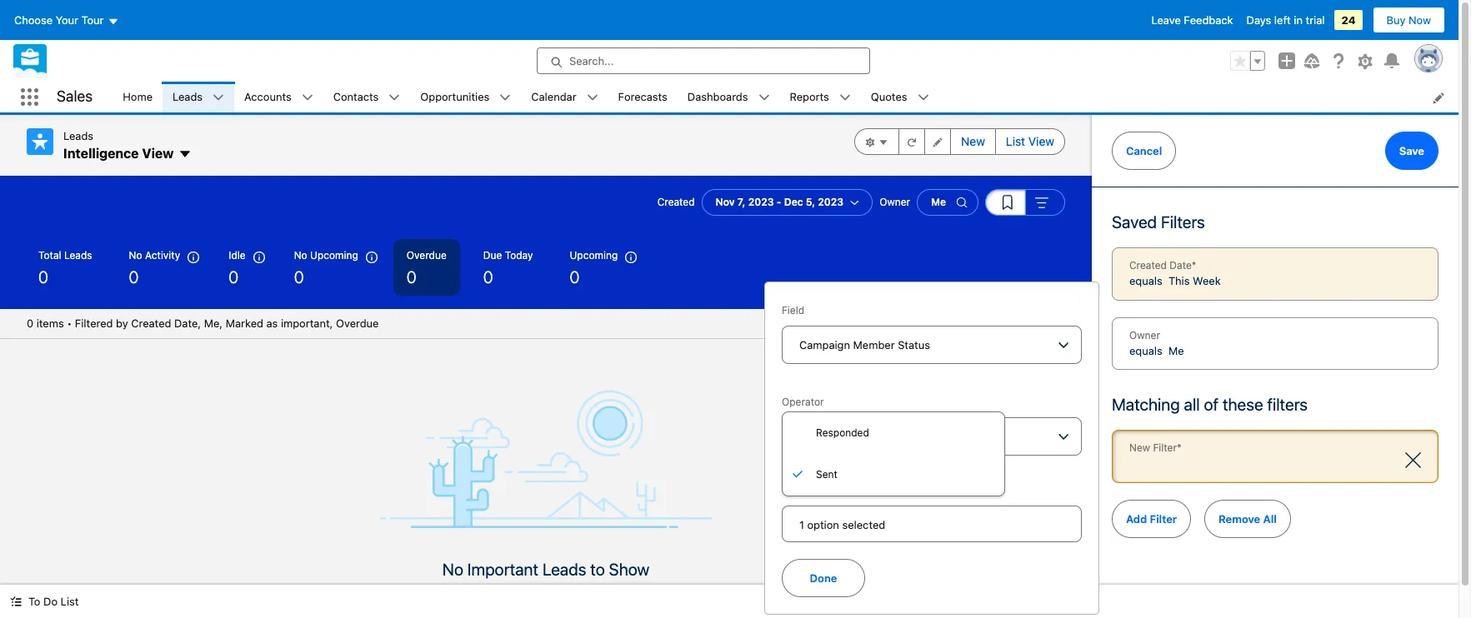 Task type: locate. For each thing, give the bounding box(es) containing it.
all
[[1184, 395, 1200, 414]]

created for created date * equals this week
[[1130, 259, 1167, 272]]

1 upcoming from the left
[[310, 249, 358, 262]]

0 vertical spatial new
[[961, 134, 985, 148]]

0 vertical spatial owner
[[880, 196, 910, 208]]

1 vertical spatial *
[[1177, 442, 1182, 454]]

group down days
[[1230, 51, 1265, 71]]

text default image left to
[[10, 596, 22, 608]]

new
[[961, 134, 985, 148], [1130, 442, 1150, 454]]

new down matching on the bottom of the page
[[1130, 442, 1150, 454]]

0 vertical spatial filter
[[1153, 442, 1177, 454]]

list right do at the left bottom of the page
[[61, 595, 79, 609]]

contacts
[[333, 90, 379, 103]]

1 horizontal spatial overdue
[[407, 249, 447, 262]]

1 vertical spatial overdue
[[336, 317, 379, 330]]

text default image for accounts
[[302, 92, 313, 104]]

accounts link
[[234, 82, 302, 113]]

text default image
[[213, 92, 224, 104], [302, 92, 313, 104], [500, 92, 511, 104], [758, 92, 770, 104], [10, 596, 22, 608]]

1 horizontal spatial no
[[294, 249, 307, 262]]

created for created
[[657, 196, 695, 208]]

created right by
[[131, 317, 171, 330]]

text default image right reports
[[839, 92, 851, 104]]

1 option selected
[[799, 518, 886, 531]]

1 vertical spatial filter
[[1150, 512, 1177, 526]]

operator
[[782, 396, 824, 408]]

to do list
[[28, 595, 79, 609]]

created left "date"
[[1130, 259, 1167, 272]]

search...
[[569, 54, 614, 68]]

me
[[931, 196, 946, 208], [1169, 344, 1184, 357]]

2023 right 5,
[[818, 196, 844, 208]]

leads right home
[[173, 90, 203, 103]]

dashboards link
[[678, 82, 758, 113]]

equals left this
[[1130, 274, 1163, 288]]

list
[[113, 82, 1459, 113]]

1 vertical spatial equals
[[1130, 344, 1163, 357]]

-
[[777, 196, 782, 208]]

group down list view button
[[985, 189, 1065, 216]]

2 horizontal spatial created
[[1130, 259, 1167, 272]]

member
[[853, 338, 895, 352]]

responded
[[816, 427, 869, 439]]

2 horizontal spatial no
[[442, 560, 463, 579]]

no for no upcoming
[[294, 249, 307, 262]]

1 horizontal spatial me
[[1169, 344, 1184, 357]]

0 vertical spatial overdue
[[407, 249, 447, 262]]

view right intelligence
[[142, 145, 174, 160]]

field campaign member status
[[782, 304, 930, 352]]

* for new filter *
[[1177, 442, 1182, 454]]

reports
[[790, 90, 829, 103]]

equals up matching on the bottom of the page
[[1130, 344, 1163, 357]]

overdue left due
[[407, 249, 447, 262]]

date
[[1170, 259, 1192, 272]]

text default image left the accounts link
[[213, 92, 224, 104]]

list containing home
[[113, 82, 1459, 113]]

0
[[38, 268, 48, 287], [129, 268, 139, 287], [229, 268, 239, 287], [294, 268, 304, 287], [407, 268, 417, 287], [483, 268, 493, 287], [570, 268, 580, 287], [27, 317, 33, 330]]

owner down created date * equals this week
[[1130, 329, 1160, 341]]

leads list item
[[163, 82, 234, 113]]

text default image inside dashboards list item
[[758, 92, 770, 104]]

0 vertical spatial list
[[1006, 134, 1025, 148]]

1 vertical spatial me
[[1169, 344, 1184, 357]]

by
[[116, 317, 128, 330]]

created
[[657, 196, 695, 208], [1130, 259, 1167, 272], [131, 317, 171, 330]]

0 horizontal spatial overdue
[[336, 317, 379, 330]]

group containing new
[[855, 128, 1065, 155]]

new left list view
[[961, 134, 985, 148]]

text default image down search...
[[587, 92, 598, 104]]

no important leads to show
[[442, 560, 650, 579]]

overdue right important,
[[336, 317, 379, 330]]

text default image inside contacts list item
[[389, 92, 400, 104]]

0 horizontal spatial created
[[131, 317, 171, 330]]

overdue inside key performance indicators group
[[407, 249, 447, 262]]

owner for owner
[[880, 196, 910, 208]]

text default image inside reports list item
[[839, 92, 851, 104]]

text default image inside opportunities list item
[[500, 92, 511, 104]]

no left activity
[[129, 249, 142, 262]]

owner inside owner equals me
[[1130, 329, 1160, 341]]

0 horizontal spatial 2023
[[748, 196, 774, 208]]

leads right total
[[64, 249, 92, 262]]

2 vertical spatial created
[[131, 317, 171, 330]]

new filter *
[[1130, 442, 1182, 454]]

matching
[[1112, 395, 1180, 414]]

leave
[[1152, 13, 1181, 27]]

quotes link
[[861, 82, 917, 113]]

0 inside total leads 0
[[38, 268, 48, 287]]

text default image inside quotes list item
[[917, 92, 929, 104]]

no right idle
[[294, 249, 307, 262]]

key performance indicators group
[[0, 239, 1092, 309]]

text default image right accounts
[[302, 92, 313, 104]]

text default image right quotes
[[917, 92, 929, 104]]

feedback
[[1184, 13, 1233, 27]]

view
[[1029, 134, 1055, 148], [142, 145, 174, 160]]

2 upcoming from the left
[[570, 249, 618, 262]]

upcoming up important,
[[310, 249, 358, 262]]

no left "important"
[[442, 560, 463, 579]]

search... button
[[537, 48, 870, 74]]

accounts list item
[[234, 82, 323, 113]]

items
[[36, 317, 64, 330]]

leads up intelligence
[[63, 129, 93, 143]]

Field button
[[782, 326, 1082, 364]]

marked
[[226, 317, 263, 330]]

1 vertical spatial new
[[1130, 442, 1150, 454]]

0 vertical spatial *
[[1192, 259, 1197, 272]]

days left in trial
[[1247, 13, 1325, 27]]

group
[[1230, 51, 1265, 71], [855, 128, 1065, 155], [985, 189, 1065, 216]]

0 horizontal spatial new
[[961, 134, 985, 148]]

sent
[[816, 468, 838, 481]]

new for new filter *
[[1130, 442, 1150, 454]]

me inside button
[[931, 196, 946, 208]]

0 items • filtered by created date, me, marked as important, overdue status
[[27, 317, 379, 330]]

upcoming right today
[[570, 249, 618, 262]]

1 horizontal spatial upcoming
[[570, 249, 618, 262]]

text default image inside calendar list item
[[587, 92, 598, 104]]

remove all
[[1219, 512, 1277, 526]]

created left the nov at left top
[[657, 196, 695, 208]]

2 equals from the top
[[1130, 344, 1163, 357]]

equals inside owner equals me
[[1130, 344, 1163, 357]]

text default image left reports link
[[758, 92, 770, 104]]

0 horizontal spatial *
[[1177, 442, 1182, 454]]

1 horizontal spatial new
[[1130, 442, 1150, 454]]

0 inside 'due today 0'
[[483, 268, 493, 287]]

created date * equals this week
[[1130, 259, 1221, 288]]

value
[[782, 484, 810, 497]]

filter right add
[[1150, 512, 1177, 526]]

selected
[[842, 518, 886, 531]]

filtered
[[75, 317, 113, 330]]

text default image inside to do list button
[[10, 596, 22, 608]]

1 vertical spatial list
[[61, 595, 79, 609]]

new button
[[950, 128, 996, 155]]

1 vertical spatial owner
[[1130, 329, 1160, 341]]

important
[[467, 560, 539, 579]]

list view button
[[995, 128, 1065, 155]]

filters
[[1267, 395, 1308, 414]]

* down matching all of these filters
[[1177, 442, 1182, 454]]

view right new button
[[1029, 134, 1055, 148]]

1 horizontal spatial owner
[[1130, 329, 1160, 341]]

1 option selected button
[[782, 506, 1082, 542]]

contacts list item
[[323, 82, 410, 113]]

view for list view
[[1029, 134, 1055, 148]]

to do list button
[[0, 585, 89, 619]]

activity
[[145, 249, 180, 262]]

me,
[[204, 317, 223, 330]]

no activity
[[129, 249, 180, 262]]

1 horizontal spatial 2023
[[818, 196, 844, 208]]

0 vertical spatial me
[[931, 196, 946, 208]]

no for no important leads to show
[[442, 560, 463, 579]]

filter for new filter *
[[1153, 442, 1177, 454]]

text default image inside accounts list item
[[302, 92, 313, 104]]

opportunities list item
[[410, 82, 521, 113]]

7,
[[738, 196, 746, 208]]

list inside group
[[1006, 134, 1025, 148]]

* up "week"
[[1192, 259, 1197, 272]]

1 2023 from the left
[[748, 196, 774, 208]]

text default image for opportunities
[[500, 92, 511, 104]]

sent link
[[783, 454, 1005, 496]]

text default image inside leads list item
[[213, 92, 224, 104]]

leads inside total leads 0
[[64, 249, 92, 262]]

0 horizontal spatial list
[[61, 595, 79, 609]]

idle
[[229, 249, 246, 262]]

to
[[28, 595, 40, 609]]

owner left me button
[[880, 196, 910, 208]]

0 horizontal spatial view
[[142, 145, 174, 160]]

text default image
[[389, 92, 400, 104], [587, 92, 598, 104], [839, 92, 851, 104], [917, 92, 929, 104], [179, 148, 192, 161]]

1
[[799, 518, 804, 531]]

owner equals me
[[1130, 329, 1184, 357]]

new inside button
[[961, 134, 985, 148]]

0 vertical spatial group
[[1230, 51, 1265, 71]]

1 vertical spatial group
[[855, 128, 1065, 155]]

1 horizontal spatial created
[[657, 196, 695, 208]]

option
[[807, 518, 839, 531]]

1 equals from the top
[[1130, 274, 1163, 288]]

calendar
[[531, 90, 577, 103]]

*
[[1192, 259, 1197, 272], [1177, 442, 1182, 454]]

today
[[505, 249, 533, 262]]

text default image for leads
[[213, 92, 224, 104]]

1 horizontal spatial list
[[1006, 134, 1025, 148]]

group up me button
[[855, 128, 1065, 155]]

0 horizontal spatial upcoming
[[310, 249, 358, 262]]

* inside created date * equals this week
[[1192, 259, 1197, 272]]

created inside created date * equals this week
[[1130, 259, 1167, 272]]

list right new button
[[1006, 134, 1025, 148]]

text default image right contacts
[[389, 92, 400, 104]]

0 horizontal spatial owner
[[880, 196, 910, 208]]

owner
[[880, 196, 910, 208], [1130, 329, 1160, 341]]

filter down matching on the bottom of the page
[[1153, 442, 1177, 454]]

filter inside button
[[1150, 512, 1177, 526]]

1 horizontal spatial view
[[1029, 134, 1055, 148]]

no
[[129, 249, 142, 262], [294, 249, 307, 262], [442, 560, 463, 579]]

0 horizontal spatial no
[[129, 249, 142, 262]]

text default image left calendar link
[[500, 92, 511, 104]]

reports link
[[780, 82, 839, 113]]

status
[[898, 338, 930, 352]]

2 2023 from the left
[[818, 196, 844, 208]]

2023 left -
[[748, 196, 774, 208]]

add
[[1126, 512, 1147, 526]]

0 vertical spatial created
[[657, 196, 695, 208]]

as
[[266, 317, 278, 330]]

choose your tour
[[14, 13, 104, 27]]

0 vertical spatial equals
[[1130, 274, 1163, 288]]

1 horizontal spatial *
[[1192, 259, 1197, 272]]

1 vertical spatial created
[[1130, 259, 1167, 272]]

0 horizontal spatial me
[[931, 196, 946, 208]]

view inside button
[[1029, 134, 1055, 148]]

calendar list item
[[521, 82, 608, 113]]



Task type: describe. For each thing, give the bounding box(es) containing it.
new for new
[[961, 134, 985, 148]]

forecasts
[[618, 90, 668, 103]]

done button
[[782, 559, 865, 597]]

text default image for calendar
[[587, 92, 598, 104]]

text default image for dashboards
[[758, 92, 770, 104]]

leave feedback
[[1152, 13, 1233, 27]]

campaign
[[799, 338, 850, 352]]

saved filters
[[1112, 213, 1205, 232]]

buy now
[[1387, 13, 1431, 27]]

do
[[43, 595, 58, 609]]

reports list item
[[780, 82, 861, 113]]

text default image for contacts
[[389, 92, 400, 104]]

save button
[[1385, 132, 1439, 170]]

trial
[[1306, 13, 1325, 27]]

done
[[810, 571, 837, 585]]

equals inside created date * equals this week
[[1130, 274, 1163, 288]]

home
[[123, 90, 153, 103]]

me button
[[917, 189, 979, 216]]

due today 0
[[483, 249, 533, 287]]

add filter
[[1126, 512, 1177, 526]]

important,
[[281, 317, 333, 330]]

total leads 0
[[38, 249, 92, 287]]

buy now button
[[1373, 7, 1446, 33]]

overdue 0
[[407, 249, 447, 287]]

2 vertical spatial group
[[985, 189, 1065, 216]]

home link
[[113, 82, 163, 113]]

all
[[1263, 512, 1277, 526]]

filter for add filter
[[1150, 512, 1177, 526]]

quotes list item
[[861, 82, 939, 113]]

now
[[1409, 13, 1431, 27]]

saved
[[1112, 213, 1157, 232]]

owner for owner equals me
[[1130, 329, 1160, 341]]

no for no activity
[[129, 249, 142, 262]]

save
[[1399, 144, 1425, 158]]

text default image down leads "link"
[[179, 148, 192, 161]]

leads inside "link"
[[173, 90, 203, 103]]

total
[[38, 249, 61, 262]]

this
[[1169, 274, 1190, 288]]

nov 7, 2023 - dec 5, 2023
[[716, 196, 844, 208]]

0 items • filtered by created date, me, marked as important, overdue
[[27, 317, 379, 330]]

these
[[1223, 395, 1263, 414]]

5,
[[806, 196, 815, 208]]

list view
[[1006, 134, 1055, 148]]

me inside owner equals me
[[1169, 344, 1184, 357]]

left
[[1275, 13, 1291, 27]]

no upcoming
[[294, 249, 358, 262]]

dec
[[784, 196, 803, 208]]

dashboards list item
[[678, 82, 780, 113]]

week
[[1193, 274, 1221, 288]]

intelligence view
[[63, 145, 174, 160]]

text default image for quotes
[[917, 92, 929, 104]]

date,
[[174, 317, 201, 330]]

field
[[782, 304, 805, 317]]

nov
[[716, 196, 735, 208]]

view for intelligence view
[[142, 145, 174, 160]]

nov 7, 2023 - dec 5, 2023 button
[[702, 189, 873, 216]]

to
[[590, 560, 605, 579]]

choose
[[14, 13, 53, 27]]

buy
[[1387, 13, 1406, 27]]

add filter button
[[1112, 500, 1191, 538]]

leave feedback link
[[1152, 13, 1233, 27]]

filters
[[1161, 213, 1205, 232]]

* for created date * equals this week
[[1192, 259, 1197, 272]]

opportunities
[[420, 90, 490, 103]]

remove all button
[[1205, 500, 1291, 538]]

text default image for reports
[[839, 92, 851, 104]]

dashboards
[[688, 90, 748, 103]]

in
[[1294, 13, 1303, 27]]

leads left to
[[543, 560, 586, 579]]

quotes
[[871, 90, 907, 103]]

leads link
[[163, 82, 213, 113]]

24
[[1342, 13, 1356, 27]]

matching all of these filters
[[1112, 395, 1308, 414]]

opportunities link
[[410, 82, 500, 113]]

days
[[1247, 13, 1272, 27]]

calendar link
[[521, 82, 587, 113]]

contacts link
[[323, 82, 389, 113]]

tour
[[81, 13, 104, 27]]

your
[[56, 13, 78, 27]]

0 inside overdue 0
[[407, 268, 417, 287]]

sales
[[57, 88, 93, 105]]

cancel
[[1126, 144, 1162, 158]]



Task type: vqa. For each thing, say whether or not it's contained in the screenshot.
DAYS LEFT IN TRIAL
yes



